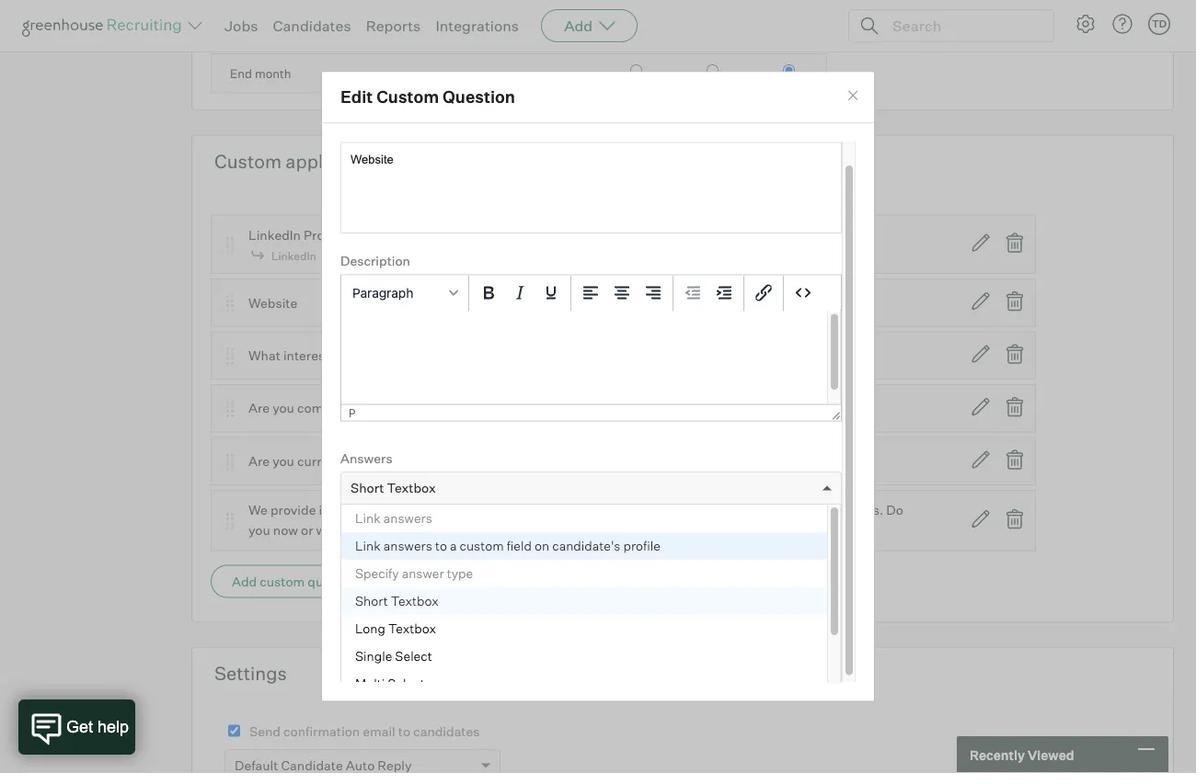 Task type: describe. For each thing, give the bounding box(es) containing it.
(required) inside linkedin profile (required)
[[345, 229, 404, 243]]

resize image
[[832, 411, 841, 421]]

single select
[[355, 648, 432, 664]]

add custom question
[[232, 574, 360, 590]]

add button
[[541, 9, 638, 42]]

email
[[363, 724, 395, 740]]

p
[[349, 406, 356, 419]]

short inside list box
[[355, 593, 388, 609]]

now
[[273, 523, 298, 539]]

copy
[[421, 574, 452, 590]]

lawfully
[[469, 453, 515, 470]]

or
[[301, 523, 313, 539]]

candidates link
[[273, 17, 351, 35]]

single
[[355, 648, 392, 664]]

edit custom question dialog
[[321, 71, 875, 753]]

single select option
[[341, 643, 827, 670]]

5
[[593, 400, 601, 417]]

profile
[[304, 227, 342, 243]]

are for are you currently authorized to work lawfully in the us?
[[248, 453, 270, 470]]

api only
[[662, 559, 710, 574]]

list box inside edit custom question 'dialog'
[[341, 505, 841, 753]]

edit
[[340, 87, 373, 107]]

3 toolbar from the left
[[674, 275, 744, 311]]

jobs
[[225, 17, 258, 35]]

copy from another job
[[421, 574, 554, 590]]

san
[[506, 400, 529, 417]]

add custom question button
[[211, 566, 381, 599]]

and
[[395, 503, 418, 519]]

to down "support"
[[516, 523, 528, 539]]

to left the new
[[548, 503, 560, 519]]

immigration
[[319, 503, 392, 519]]

link answers to a custom field on candidate's profile
[[355, 538, 661, 554]]

custom inside option
[[460, 538, 504, 554]]

their
[[716, 503, 744, 519]]

candidate's
[[552, 538, 621, 554]]

copy from another job button
[[400, 566, 576, 599]]

to right email
[[398, 724, 411, 740]]

paragraph
[[352, 285, 414, 300]]

add for add
[[564, 17, 593, 35]]

confirmation
[[283, 724, 360, 740]]

will
[[316, 523, 336, 539]]

multi select option
[[341, 670, 827, 698]]

francisco
[[532, 400, 590, 417]]

candidates
[[413, 724, 480, 740]]

new
[[563, 503, 588, 519]]

0 vertical spatial short textbox
[[351, 480, 436, 496]]

adept?
[[410, 348, 454, 364]]

1 toolbar from the left
[[469, 275, 571, 311]]

link for link answers
[[355, 510, 381, 526]]

in left an
[[424, 400, 435, 417]]

answers
[[340, 450, 393, 466]]

are you comfortable working in an office in san francisco 5 days a week? (required)
[[248, 400, 745, 417]]

work inside we provide immigration and sponsorship support to new employees based on their unique circumstances. do you now or will you ever require sponsorship to work in the us?
[[531, 523, 560, 539]]

reports link
[[366, 17, 421, 35]]

month
[[255, 66, 291, 81]]

description
[[340, 253, 410, 269]]

another
[[486, 574, 533, 590]]

greenhouse recruiting image
[[22, 15, 188, 37]]

question
[[443, 87, 515, 107]]

privacy
[[340, 524, 385, 540]]

to right authorized
[[422, 453, 434, 470]]

long
[[355, 621, 386, 637]]

support
[[498, 503, 545, 519]]

you down the we
[[248, 523, 270, 539]]

Search text field
[[888, 12, 1037, 39]]

paragraph group
[[341, 275, 841, 311]]

recently viewed
[[970, 747, 1074, 764]]

linkedin for linkedin profile (required)
[[248, 227, 301, 243]]

field
[[507, 538, 532, 554]]

private option
[[479, 547, 617, 587]]

2 toolbar from the left
[[571, 275, 674, 311]]

custom application questions
[[214, 150, 470, 173]]

viewed
[[1028, 747, 1074, 764]]

link answers to a custom field on candidate's profile option
[[341, 532, 827, 560]]

select for single select
[[395, 648, 432, 664]]

what
[[248, 348, 281, 364]]

we
[[248, 503, 268, 519]]

are for are you comfortable working in an office in san francisco 5 days a week? (required)
[[248, 400, 270, 417]]

custom inside "button"
[[260, 574, 305, 590]]

answers for link answers to a custom field on candidate's profile
[[384, 538, 432, 554]]

based
[[659, 503, 696, 519]]

1 vertical spatial sponsorship
[[438, 523, 513, 539]]

working
[[373, 400, 422, 417]]

0 vertical spatial short textbox option
[[351, 480, 436, 496]]

standard
[[384, 559, 435, 574]]

week?
[[645, 400, 684, 417]]

send
[[249, 724, 281, 740]]

td
[[1152, 17, 1167, 30]]

0 horizontal spatial the
[[532, 453, 551, 470]]

jobs link
[[225, 17, 258, 35]]

we provide immigration and sponsorship support to new employees based on their unique circumstances. do you now or will you ever require sponsorship to work in the us?
[[248, 503, 904, 539]]

office
[[456, 400, 489, 417]]

configure image
[[1075, 13, 1097, 35]]

required
[[366, 597, 421, 613]]

long textbox
[[355, 621, 436, 637]]

select for multi select
[[388, 676, 425, 692]]

you left comfortable
[[273, 400, 294, 417]]

textbox for the top short textbox option
[[387, 480, 436, 496]]

p button
[[349, 406, 356, 419]]

job
[[536, 574, 554, 590]]

Website text field
[[340, 142, 842, 233]]



Task type: locate. For each thing, give the bounding box(es) containing it.
textbox down the required on the left of the page
[[388, 621, 436, 637]]

0 vertical spatial us?
[[554, 453, 579, 470]]

None checkbox
[[228, 726, 240, 738]]

1 vertical spatial short textbox
[[355, 593, 439, 609]]

from
[[455, 574, 483, 590]]

a inside option
[[450, 538, 457, 554]]

0 vertical spatial custom
[[460, 538, 504, 554]]

textbox for the bottom short textbox option
[[391, 593, 439, 609]]

edit custom question
[[340, 87, 515, 107]]

0 vertical spatial on
[[698, 503, 714, 519]]

linkedin down profile
[[271, 249, 316, 263]]

year
[[255, 12, 279, 27]]

0 vertical spatial (required)
[[345, 229, 404, 243]]

end
[[230, 12, 252, 27], [230, 66, 252, 81]]

paragraph button
[[345, 277, 465, 308]]

textbox for long textbox option
[[388, 621, 436, 637]]

select inside 'single select' option
[[395, 648, 432, 664]]

1 vertical spatial linkedin
[[271, 249, 316, 263]]

on
[[698, 503, 714, 519], [535, 538, 550, 554]]

list box containing link answers
[[341, 505, 841, 753]]

1 are from the top
[[248, 400, 270, 417]]

you
[[348, 348, 370, 364], [273, 400, 294, 417], [273, 453, 294, 470], [248, 523, 270, 539], [339, 523, 361, 539]]

option
[[235, 758, 412, 774]]

None radio
[[630, 11, 642, 23], [707, 65, 719, 77], [783, 65, 795, 77], [630, 11, 642, 23], [707, 65, 719, 77], [783, 65, 795, 77]]

specify
[[355, 565, 399, 582]]

api
[[662, 559, 681, 574]]

0 horizontal spatial custom
[[214, 150, 282, 173]]

multi
[[355, 676, 385, 692]]

0 vertical spatial linkedin
[[248, 227, 301, 243]]

work
[[437, 453, 467, 470], [531, 523, 560, 539]]

(required) down based
[[627, 525, 686, 539]]

standard option
[[340, 547, 479, 587]]

0 horizontal spatial custom
[[260, 574, 305, 590]]

custom down 'now'
[[260, 574, 305, 590]]

1 vertical spatial work
[[531, 523, 560, 539]]

linkedin left profile
[[248, 227, 301, 243]]

work down "support"
[[531, 523, 560, 539]]

a
[[635, 400, 642, 417], [450, 538, 457, 554]]

what interested you about adept?
[[248, 348, 454, 364]]

select down 'long textbox'
[[395, 648, 432, 664]]

about
[[372, 348, 407, 364]]

custom right edit
[[376, 87, 439, 107]]

custom
[[376, 87, 439, 107], [214, 150, 282, 173]]

long textbox option
[[341, 615, 827, 643]]

None radio
[[630, 65, 642, 77]]

end month
[[230, 66, 291, 81]]

custom up type
[[460, 538, 504, 554]]

2 vertical spatial (required)
[[627, 525, 686, 539]]

questions
[[385, 150, 470, 173]]

comfortable
[[297, 400, 370, 417]]

ever
[[364, 523, 390, 539]]

1 horizontal spatial custom
[[460, 538, 504, 554]]

in down the new
[[563, 523, 574, 539]]

custom
[[460, 538, 504, 554], [260, 574, 305, 590]]

on inside option
[[535, 538, 550, 554]]

integrations
[[436, 17, 519, 35]]

interested
[[283, 348, 345, 364]]

close image
[[846, 88, 861, 103]]

are down what
[[248, 400, 270, 417]]

1 vertical spatial custom
[[214, 150, 282, 173]]

0 vertical spatial end
[[230, 12, 252, 27]]

1 vertical spatial custom
[[260, 574, 305, 590]]

recently
[[970, 747, 1025, 764]]

short textbox option down private 'option'
[[341, 588, 827, 615]]

1 vertical spatial are
[[248, 453, 270, 470]]

select
[[395, 648, 432, 664], [388, 676, 425, 692]]

end left year
[[230, 12, 252, 27]]

integrations link
[[436, 17, 519, 35]]

reports
[[366, 17, 421, 35]]

2 answers from the top
[[384, 538, 432, 554]]

link left and
[[355, 510, 381, 526]]

1 vertical spatial the
[[577, 523, 596, 539]]

1 vertical spatial textbox
[[391, 593, 439, 609]]

a right days
[[635, 400, 642, 417]]

work left lawfully
[[437, 453, 467, 470]]

short textbox up 'long textbox'
[[355, 593, 439, 609]]

do
[[887, 503, 904, 519]]

answers
[[384, 510, 432, 526], [384, 538, 432, 554]]

2 end from the top
[[230, 66, 252, 81]]

1 vertical spatial (required)
[[686, 402, 745, 416]]

1 vertical spatial us?
[[599, 523, 625, 539]]

on inside we provide immigration and sponsorship support to new employees based on their unique circumstances. do you now or will you ever require sponsorship to work in the us?
[[698, 503, 714, 519]]

short textbox option up and
[[351, 480, 436, 496]]

(required) right week?
[[686, 402, 745, 416]]

employees
[[591, 503, 656, 519]]

are
[[248, 400, 270, 417], [248, 453, 270, 470]]

sponsorship up type
[[438, 523, 513, 539]]

2 are from the top
[[248, 453, 270, 470]]

type
[[447, 565, 473, 582]]

short textbox inside list box
[[355, 593, 439, 609]]

short textbox up and
[[351, 480, 436, 496]]

0 vertical spatial a
[[635, 400, 642, 417]]

link up specify
[[355, 538, 381, 554]]

short right required option
[[355, 593, 388, 609]]

on left their
[[698, 503, 714, 519]]

add inside add popup button
[[564, 17, 593, 35]]

1 horizontal spatial work
[[531, 523, 560, 539]]

0 vertical spatial link
[[355, 510, 381, 526]]

api only option
[[617, 547, 755, 587]]

an
[[438, 400, 453, 417]]

in inside we provide immigration and sponsorship support to new employees based on their unique circumstances. do you now or will you ever require sponsorship to work in the us?
[[563, 523, 574, 539]]

1 vertical spatial a
[[450, 538, 457, 554]]

link inside option
[[355, 538, 381, 554]]

0 horizontal spatial a
[[450, 538, 457, 554]]

private
[[528, 559, 567, 574]]

0 vertical spatial textbox
[[387, 480, 436, 496]]

answers for link answers
[[384, 510, 432, 526]]

only
[[684, 559, 710, 574]]

end left month
[[230, 66, 252, 81]]

list box
[[341, 505, 841, 753]]

(required) up description
[[345, 229, 404, 243]]

1 horizontal spatial us?
[[599, 523, 625, 539]]

the right lawfully
[[532, 453, 551, 470]]

to inside option
[[435, 538, 447, 554]]

the down the new
[[577, 523, 596, 539]]

a up type
[[450, 538, 457, 554]]

in right lawfully
[[518, 453, 529, 470]]

1 vertical spatial answers
[[384, 538, 432, 554]]

0 vertical spatial add
[[564, 17, 593, 35]]

0 vertical spatial short
[[351, 480, 384, 496]]

1 vertical spatial short textbox option
[[341, 588, 827, 615]]

settings
[[214, 662, 287, 685]]

1 vertical spatial add
[[232, 574, 257, 590]]

short textbox
[[351, 480, 436, 496], [355, 593, 439, 609]]

short up the immigration
[[351, 480, 384, 496]]

0 horizontal spatial on
[[535, 538, 550, 554]]

profile
[[623, 538, 661, 554]]

end for end year
[[230, 12, 252, 27]]

to up answer
[[435, 538, 447, 554]]

question
[[308, 574, 360, 590]]

answer
[[402, 565, 444, 582]]

website
[[248, 295, 298, 311]]

are up the we
[[248, 453, 270, 470]]

1 vertical spatial on
[[535, 538, 550, 554]]

end for end month
[[230, 66, 252, 81]]

textbox down 'specify answer type'
[[391, 593, 439, 609]]

add inside "add custom question" "button"
[[232, 574, 257, 590]]

select down single select
[[388, 676, 425, 692]]

sponsorship
[[421, 503, 495, 519], [438, 523, 513, 539]]

2 vertical spatial textbox
[[388, 621, 436, 637]]

short textbox option
[[351, 480, 436, 496], [341, 588, 827, 615]]

provide
[[270, 503, 316, 519]]

0 horizontal spatial add
[[232, 574, 257, 590]]

link
[[355, 510, 381, 526], [355, 538, 381, 554]]

1 end from the top
[[230, 12, 252, 27]]

candidates
[[273, 17, 351, 35]]

0 vertical spatial are
[[248, 400, 270, 417]]

circumstances.
[[791, 503, 884, 519]]

0 vertical spatial work
[[437, 453, 467, 470]]

us? inside we provide immigration and sponsorship support to new employees based on their unique circumstances. do you now or will you ever require sponsorship to work in the us?
[[599, 523, 625, 539]]

0 vertical spatial select
[[395, 648, 432, 664]]

unique
[[747, 503, 789, 519]]

require
[[392, 523, 436, 539]]

link answers
[[355, 510, 432, 526]]

1 horizontal spatial the
[[577, 523, 596, 539]]

0 vertical spatial the
[[532, 453, 551, 470]]

the inside we provide immigration and sponsorship support to new employees based on their unique circumstances. do you now or will you ever require sponsorship to work in the us?
[[577, 523, 596, 539]]

custom inside edit custom question 'dialog'
[[376, 87, 439, 107]]

1 horizontal spatial on
[[698, 503, 714, 519]]

1 answers from the top
[[384, 510, 432, 526]]

select inside multi select option
[[388, 676, 425, 692]]

0 vertical spatial sponsorship
[[421, 503, 495, 519]]

1 vertical spatial link
[[355, 538, 381, 554]]

answers inside link answers to a custom field on candidate's profile option
[[384, 538, 432, 554]]

1 horizontal spatial add
[[564, 17, 593, 35]]

sponsorship up require
[[421, 503, 495, 519]]

link for link answers to a custom field on candidate's profile
[[355, 538, 381, 554]]

authorized
[[354, 453, 419, 470]]

1 vertical spatial select
[[388, 676, 425, 692]]

0 vertical spatial answers
[[384, 510, 432, 526]]

linkedin profile (required)
[[248, 227, 404, 243]]

on up private
[[535, 538, 550, 554]]

you left currently
[[273, 453, 294, 470]]

us? up the new
[[554, 453, 579, 470]]

1 vertical spatial short
[[355, 593, 388, 609]]

1 link from the top
[[355, 510, 381, 526]]

textbox
[[387, 480, 436, 496], [391, 593, 439, 609], [388, 621, 436, 637]]

1 horizontal spatial custom
[[376, 87, 439, 107]]

in left san
[[492, 400, 503, 417]]

you down the immigration
[[339, 523, 361, 539]]

None field
[[341, 473, 360, 504]]

application
[[286, 150, 381, 173]]

0 vertical spatial custom
[[376, 87, 439, 107]]

end year
[[230, 12, 279, 27]]

are you currently authorized to work lawfully in the us?
[[248, 453, 579, 470]]

0 horizontal spatial us?
[[554, 453, 579, 470]]

Required checkbox
[[340, 598, 352, 610]]

short
[[351, 480, 384, 496], [355, 593, 388, 609]]

us? down employees on the bottom of the page
[[599, 523, 625, 539]]

2 link from the top
[[355, 538, 381, 554]]

you left about
[[348, 348, 370, 364]]

linkedin for linkedin
[[271, 249, 316, 263]]

toolbar
[[469, 275, 571, 311], [571, 275, 674, 311], [674, 275, 744, 311]]

currently
[[297, 453, 352, 470]]

send confirmation email to candidates
[[249, 724, 480, 740]]

td button
[[1145, 9, 1174, 39]]

textbox up and
[[387, 480, 436, 496]]

multi select
[[355, 676, 425, 692]]

none field inside edit custom question 'dialog'
[[341, 473, 360, 504]]

0 horizontal spatial work
[[437, 453, 467, 470]]

1 horizontal spatial a
[[635, 400, 642, 417]]

td button
[[1148, 13, 1171, 35]]

add for add custom question
[[232, 574, 257, 590]]

1 vertical spatial end
[[230, 66, 252, 81]]

custom left application at the left
[[214, 150, 282, 173]]

(required) inside are you comfortable working in an office in san francisco 5 days a week? (required)
[[686, 402, 745, 416]]



Task type: vqa. For each thing, say whether or not it's contained in the screenshot.
the bottommost 'a'
yes



